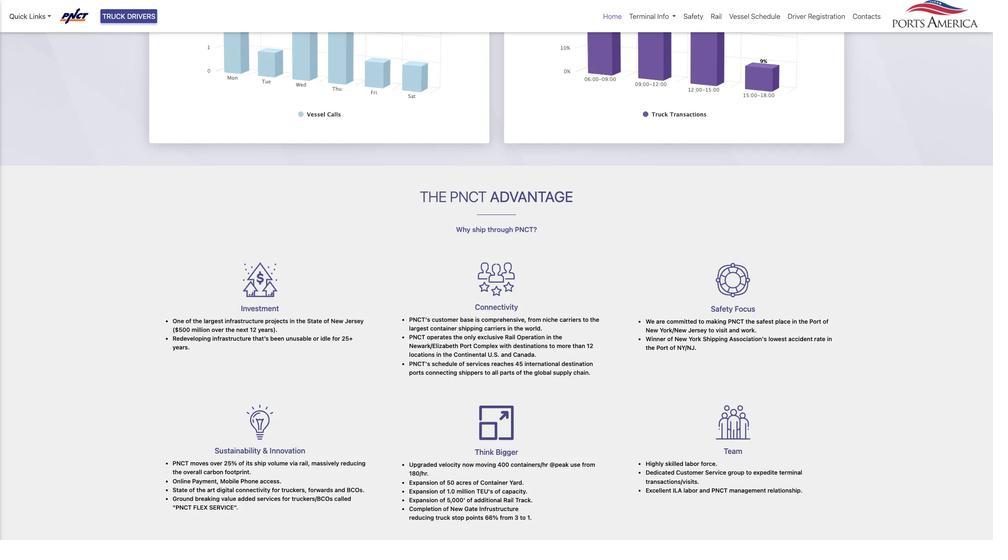 Task type: describe. For each thing, give the bounding box(es) containing it.
pnct inside pnct moves over 25% of its ship volume via rail, massively reducing the overall carbon footprint. online payment, mobile phone access. state of the art digital connectivity for truckers, forwards and bcos. ground breaking value added services for truckers/bcos called "pnct flex service".
[[173, 461, 189, 468]]

newark/elizabeth
[[409, 343, 459, 350]]

one
[[173, 318, 184, 325]]

pnct's customer base is comprehensive, from niche carriers to the largest container shipping carriers in the world. pnct operates the only exclusive rail operation in the newark/elizabeth port complex with destinations to more than 12 locations in the continental u.s. and canada. pnct's schedule of services reaches 45 international destination ports connecting shippers to all parts of the global supply chain.
[[409, 317, 600, 377]]

"pnct
[[173, 505, 192, 512]]

gate
[[465, 506, 478, 513]]

the up unusable
[[297, 318, 306, 325]]

of right the one at the left bottom of page
[[186, 318, 191, 325]]

now
[[463, 462, 474, 469]]

of down york/new
[[668, 336, 673, 343]]

1 vertical spatial labor
[[684, 488, 698, 495]]

breaking
[[195, 496, 220, 503]]

next
[[236, 327, 249, 334]]

world.
[[525, 325, 543, 332]]

why
[[456, 225, 471, 234]]

truck
[[102, 12, 125, 20]]

called
[[335, 496, 351, 503]]

upgraded
[[409, 462, 437, 469]]

the
[[420, 188, 447, 205]]

new inside upgraded velocity now moving 400 containers/hr @peak use from 180/hr. expansion of 50 acres of container yard. expansion of 1.0 million teu's of capacity. expansion of 5,000' of additional rail track. completion of new gate infrustructure reducing truck stop points 66% from 3 to 1.
[[451, 506, 463, 513]]

in right rate
[[828, 336, 833, 343]]

bigger
[[496, 449, 519, 457]]

investment
[[241, 305, 279, 313]]

idle
[[321, 336, 331, 343]]

and inside "we are committed to making pnct the safest place in the port of new york/new jersey to visit and work. winner of new york shipping association's lowest accident rate in the port of ny/nj."
[[730, 327, 740, 334]]

rail,
[[300, 461, 310, 468]]

volume
[[268, 461, 288, 468]]

the up "accident"
[[799, 318, 808, 325]]

services inside pnct moves over 25% of its ship volume via rail, massively reducing the overall carbon footprint. online payment, mobile phone access. state of the art digital connectivity for truckers, forwards and bcos. ground breaking value added services for truckers/bcos called "pnct flex service".
[[257, 496, 281, 503]]

quick links link
[[9, 11, 51, 21]]

access.
[[260, 478, 282, 485]]

destination
[[562, 361, 593, 368]]

1 vertical spatial from
[[582, 462, 596, 469]]

12 inside one of the largest infrastructure projects in the state of new jersey ($500 million over the next 12 years). redeveloping infrastructure that's been unusable or idle for 25+ years.
[[250, 327, 257, 334]]

reducing inside upgraded velocity now moving 400 containers/hr @peak use from 180/hr. expansion of 50 acres of container yard. expansion of 1.0 million teu's of capacity. expansion of 5,000' of additional rail track. completion of new gate infrustructure reducing truck stop points 66% from 3 to 1.
[[409, 515, 434, 522]]

work.
[[742, 327, 757, 334]]

connectivity image
[[478, 263, 516, 296]]

and inside "highly skilled labor force. dedicated customer service group to expedite terminal transactions/visits. excellent ila labor and pnct management relationship."
[[700, 488, 710, 495]]

1 vertical spatial carriers
[[484, 325, 506, 332]]

0 vertical spatial carriers
[[560, 317, 582, 324]]

of left the 5,000'
[[440, 498, 446, 504]]

&
[[263, 447, 268, 456]]

1 horizontal spatial for
[[282, 496, 290, 503]]

@peak
[[550, 462, 569, 469]]

value
[[221, 496, 236, 503]]

to left all
[[485, 370, 491, 377]]

group
[[728, 470, 745, 477]]

container
[[481, 480, 508, 487]]

locations
[[409, 352, 435, 359]]

relationship.
[[768, 488, 803, 495]]

accident
[[789, 336, 813, 343]]

in down comprehensive,
[[508, 325, 513, 332]]

in down niche
[[547, 334, 552, 341]]

of left '1.0'
[[440, 489, 446, 496]]

we
[[646, 318, 655, 325]]

supply
[[553, 370, 572, 377]]

velocity
[[439, 462, 461, 469]]

customer
[[676, 470, 704, 477]]

contacts
[[853, 12, 881, 20]]

0 horizontal spatial from
[[500, 515, 513, 522]]

3 expansion from the top
[[409, 498, 438, 504]]

operation
[[517, 334, 545, 341]]

carbon
[[204, 470, 223, 477]]

association's
[[730, 336, 767, 343]]

think
[[475, 449, 494, 457]]

jersey inside "we are committed to making pnct the safest place in the port of new york/new jersey to visit and work. winner of new york shipping association's lowest accident rate in the port of ny/nj."
[[689, 327, 707, 334]]

the left global
[[524, 370, 533, 377]]

the down winner
[[646, 345, 655, 352]]

force.
[[701, 461, 718, 468]]

sustainability
[[215, 447, 261, 456]]

driver
[[788, 12, 807, 20]]

connectivity
[[236, 487, 270, 494]]

online
[[173, 478, 191, 485]]

the up work. on the right
[[746, 318, 755, 325]]

to left making
[[699, 318, 705, 325]]

to up than
[[583, 317, 589, 324]]

0 horizontal spatial for
[[272, 487, 280, 494]]

teu's
[[477, 489, 493, 496]]

global
[[535, 370, 552, 377]]

of up rate
[[823, 318, 829, 325]]

through
[[488, 225, 513, 234]]

safety focus
[[711, 305, 756, 313]]

rate
[[815, 336, 826, 343]]

largest inside pnct's customer base is comprehensive, from niche carriers to the largest container shipping carriers in the world. pnct operates the only exclusive rail operation in the newark/elizabeth port complex with destinations to more than 12 locations in the continental u.s. and canada. pnct's schedule of services reaches 45 international destination ports connecting shippers to all parts of the global supply chain.
[[409, 325, 429, 332]]

terminal
[[780, 470, 803, 477]]

added
[[238, 496, 256, 503]]

over inside one of the largest infrastructure projects in the state of new jersey ($500 million over the next 12 years). redeveloping infrastructure that's been unusable or idle for 25+ years.
[[212, 327, 224, 334]]

vessel schedule
[[730, 12, 781, 20]]

ground
[[173, 496, 194, 503]]

1.0
[[447, 489, 455, 496]]

services inside pnct's customer base is comprehensive, from niche carriers to the largest container shipping carriers in the world. pnct operates the only exclusive rail operation in the newark/elizabeth port complex with destinations to more than 12 locations in the continental u.s. and canada. pnct's schedule of services reaches 45 international destination ports connecting shippers to all parts of the global supply chain.
[[467, 361, 490, 368]]

u.s.
[[488, 352, 500, 359]]

over inside pnct moves over 25% of its ship volume via rail, massively reducing the overall carbon footprint. online payment, mobile phone access. state of the art digital connectivity for truckers, forwards and bcos. ground breaking value added services for truckers/bcos called "pnct flex service".
[[210, 461, 223, 468]]

management
[[730, 488, 766, 495]]

the up online
[[173, 470, 182, 477]]

transactions/visits.
[[646, 479, 700, 486]]

1 vertical spatial infrastructure
[[212, 336, 251, 343]]

new inside one of the largest infrastructure projects in the state of new jersey ($500 million over the next 12 years). redeveloping infrastructure that's been unusable or idle for 25+ years.
[[331, 318, 344, 325]]

pnct inside "we are committed to making pnct the safest place in the port of new york/new jersey to visit and work. winner of new york shipping association's lowest accident rate in the port of ny/nj."
[[728, 318, 745, 325]]

visit
[[716, 327, 728, 334]]

ship inside pnct moves over 25% of its ship volume via rail, massively reducing the overall carbon footprint. online payment, mobile phone access. state of the art digital connectivity for truckers, forwards and bcos. ground breaking value added services for truckers/bcos called "pnct flex service".
[[254, 461, 266, 468]]

pnct moves over 25% of its ship volume via rail, massively reducing the overall carbon footprint. online payment, mobile phone access. state of the art digital connectivity for truckers, forwards and bcos. ground breaking value added services for truckers/bcos called "pnct flex service".
[[173, 461, 366, 512]]

in down 'newark/elizabeth'
[[437, 352, 442, 359]]

driver registration link
[[785, 7, 850, 25]]

pnct inside pnct's customer base is comprehensive, from niche carriers to the largest container shipping carriers in the world. pnct operates the only exclusive rail operation in the newark/elizabeth port complex with destinations to more than 12 locations in the continental u.s. and canada. pnct's schedule of services reaches 45 international destination ports connecting shippers to all parts of the global supply chain.
[[409, 334, 425, 341]]

50
[[447, 480, 455, 487]]

sustainability & innovation
[[215, 447, 305, 456]]

advantage
[[490, 188, 574, 205]]

vessel schedule link
[[726, 7, 785, 25]]

innovation
[[270, 447, 305, 456]]

terminal info
[[630, 12, 669, 20]]

12 inside pnct's customer base is comprehensive, from niche carriers to the largest container shipping carriers in the world. pnct operates the only exclusive rail operation in the newark/elizabeth port complex with destinations to more than 12 locations in the continental u.s. and canada. pnct's schedule of services reaches 45 international destination ports connecting shippers to all parts of the global supply chain.
[[587, 343, 594, 350]]

destinations
[[513, 343, 548, 350]]

moving
[[476, 462, 496, 469]]

or
[[313, 336, 319, 343]]

we are committed to making pnct the safest place in the port of new york/new jersey to visit and work. winner of new york shipping association's lowest accident rate in the port of ny/nj.
[[646, 318, 833, 352]]

highly skilled labor force. dedicated customer service group to expedite terminal transactions/visits. excellent ila labor and pnct management relationship.
[[646, 461, 803, 495]]

2 horizontal spatial port
[[810, 318, 822, 325]]

to inside "highly skilled labor force. dedicated customer service group to expedite terminal transactions/visits. excellent ila labor and pnct management relationship."
[[747, 470, 752, 477]]

home link
[[600, 7, 626, 25]]

digital
[[217, 487, 234, 494]]

that's
[[253, 336, 269, 343]]

of left its
[[239, 461, 244, 468]]

for inside one of the largest infrastructure projects in the state of new jersey ($500 million over the next 12 years). redeveloping infrastructure that's been unusable or idle for 25+ years.
[[332, 336, 340, 343]]

1 horizontal spatial port
[[657, 345, 669, 352]]

quick links
[[9, 12, 46, 20]]



Task type: vqa. For each thing, say whether or not it's contained in the screenshot.
million within Upgraded Velocity Now Moving 400 Containers/Hr @Peak Use From 180/Hr. Expansion Of 50 Acres Of Container Yard. Expansion Of 1.0 Million Teu'S Of Capacity. Expansion Of 5,000' Of Additional Rail Track. Completion Of New Gate Infrustructure Reducing Truck Stop Points 66% From 3 To 1.
yes



Task type: locate. For each thing, give the bounding box(es) containing it.
ship right its
[[254, 461, 266, 468]]

million down acres
[[457, 489, 475, 496]]

services up shippers
[[467, 361, 490, 368]]

of down container
[[495, 489, 501, 496]]

the down "payment,"
[[197, 487, 206, 494]]

to right group
[[747, 470, 752, 477]]

complex
[[474, 343, 498, 350]]

mobile
[[220, 478, 239, 485]]

jersey inside one of the largest infrastructure projects in the state of new jersey ($500 million over the next 12 years). redeveloping infrastructure that's been unusable or idle for 25+ years.
[[345, 318, 364, 325]]

pnct up locations
[[409, 334, 425, 341]]

1 horizontal spatial carriers
[[560, 317, 582, 324]]

3
[[515, 515, 519, 522]]

0 vertical spatial safety
[[684, 12, 704, 20]]

0 horizontal spatial port
[[460, 343, 472, 350]]

with
[[500, 343, 512, 350]]

ila
[[673, 488, 682, 495]]

projects
[[265, 318, 288, 325]]

services down access.
[[257, 496, 281, 503]]

for
[[332, 336, 340, 343], [272, 487, 280, 494], [282, 496, 290, 503]]

1 pnct's from the top
[[409, 317, 430, 324]]

and down with
[[501, 352, 512, 359]]

of right acres
[[473, 480, 479, 487]]

1 horizontal spatial reducing
[[409, 515, 434, 522]]

the left next
[[226, 327, 235, 334]]

footprint.
[[225, 470, 251, 477]]

port up continental on the left
[[460, 343, 472, 350]]

the up the schedule
[[443, 352, 452, 359]]

million inside upgraded velocity now moving 400 containers/hr @peak use from 180/hr. expansion of 50 acres of container yard. expansion of 1.0 million teu's of capacity. expansion of 5,000' of additional rail track. completion of new gate infrustructure reducing truck stop points 66% from 3 to 1.
[[457, 489, 475, 496]]

shipping
[[703, 336, 728, 343]]

quick
[[9, 12, 27, 20]]

to right 3 in the bottom right of the page
[[520, 515, 526, 522]]

jersey
[[345, 318, 364, 325], [689, 327, 707, 334]]

years).
[[258, 327, 278, 334]]

jersey up 25+
[[345, 318, 364, 325]]

reducing
[[341, 461, 366, 468], [409, 515, 434, 522]]

carriers right niche
[[560, 317, 582, 324]]

truck drivers
[[102, 12, 156, 20]]

2 horizontal spatial from
[[582, 462, 596, 469]]

0 horizontal spatial carriers
[[484, 325, 506, 332]]

0 vertical spatial from
[[528, 317, 541, 324]]

art
[[207, 487, 215, 494]]

1 vertical spatial ship
[[254, 461, 266, 468]]

rail right safety link
[[711, 12, 722, 20]]

forwards
[[308, 487, 333, 494]]

bcos.
[[347, 487, 365, 494]]

exclusive
[[478, 334, 504, 341]]

labor up customer
[[685, 461, 700, 468]]

1 horizontal spatial million
[[457, 489, 475, 496]]

service
[[706, 470, 727, 477]]

1 vertical spatial for
[[272, 487, 280, 494]]

and right visit
[[730, 327, 740, 334]]

ship right why
[[473, 225, 486, 234]]

to
[[583, 317, 589, 324], [699, 318, 705, 325], [709, 327, 715, 334], [550, 343, 555, 350], [485, 370, 491, 377], [747, 470, 752, 477], [520, 515, 526, 522]]

chain.
[[574, 370, 591, 377]]

2 pnct's from the top
[[409, 361, 430, 368]]

the right niche
[[590, 317, 600, 324]]

2 vertical spatial for
[[282, 496, 290, 503]]

0 vertical spatial rail
[[711, 12, 722, 20]]

0 vertical spatial expansion
[[409, 480, 438, 487]]

lowest
[[769, 336, 787, 343]]

infrastructure up next
[[225, 318, 264, 325]]

1 vertical spatial reducing
[[409, 515, 434, 522]]

pnct up overall
[[173, 461, 189, 468]]

of up idle
[[324, 318, 330, 325]]

1 vertical spatial expansion
[[409, 489, 438, 496]]

via
[[290, 461, 298, 468]]

investment image
[[242, 263, 278, 298]]

1 vertical spatial over
[[210, 461, 223, 468]]

for down access.
[[272, 487, 280, 494]]

0 vertical spatial labor
[[685, 461, 700, 468]]

committed
[[667, 318, 697, 325]]

reducing down completion
[[409, 515, 434, 522]]

rail down capacity.
[[504, 498, 514, 504]]

12
[[250, 327, 257, 334], [587, 343, 594, 350]]

for right idle
[[332, 336, 340, 343]]

is
[[475, 317, 480, 324]]

rail inside upgraded velocity now moving 400 containers/hr @peak use from 180/hr. expansion of 50 acres of container yard. expansion of 1.0 million teu's of capacity. expansion of 5,000' of additional rail track. completion of new gate infrustructure reducing truck stop points 66% from 3 to 1.
[[504, 498, 514, 504]]

safety up making
[[711, 305, 733, 313]]

new up ny/nj.
[[675, 336, 688, 343]]

york
[[689, 336, 702, 343]]

track.
[[516, 498, 533, 504]]

from right use
[[582, 462, 596, 469]]

labor
[[685, 461, 700, 468], [684, 488, 698, 495]]

infrastructure down next
[[212, 336, 251, 343]]

0 horizontal spatial million
[[192, 327, 210, 334]]

the up redeveloping
[[193, 318, 202, 325]]

reducing inside pnct moves over 25% of its ship volume via rail, massively reducing the overall carbon footprint. online payment, mobile phone access. state of the art digital connectivity for truckers, forwards and bcos. ground breaking value added services for truckers/bcos called "pnct flex service".
[[341, 461, 366, 468]]

0 vertical spatial million
[[192, 327, 210, 334]]

0 vertical spatial pnct's
[[409, 317, 430, 324]]

winner
[[646, 336, 666, 343]]

and
[[730, 327, 740, 334], [501, 352, 512, 359], [335, 487, 345, 494], [700, 488, 710, 495]]

of up gate
[[467, 498, 473, 504]]

carriers up exclusive
[[484, 325, 506, 332]]

expansion
[[409, 480, 438, 487], [409, 489, 438, 496], [409, 498, 438, 504]]

state down online
[[173, 487, 188, 494]]

rail up with
[[505, 334, 516, 341]]

the up more
[[553, 334, 563, 341]]

payment,
[[192, 478, 219, 485]]

international
[[525, 361, 560, 368]]

port up rate
[[810, 318, 822, 325]]

0 vertical spatial state
[[307, 318, 322, 325]]

its
[[246, 461, 253, 468]]

driver registration
[[788, 12, 846, 20]]

2 expansion from the top
[[409, 489, 438, 496]]

terminal info link
[[626, 7, 680, 25]]

2 vertical spatial expansion
[[409, 498, 438, 504]]

acres
[[456, 480, 472, 487]]

largest up redeveloping
[[204, 318, 223, 325]]

sustainability & innovation image
[[247, 405, 274, 440]]

safety focus image
[[716, 263, 751, 298]]

reaches
[[492, 361, 514, 368]]

flex
[[193, 505, 208, 512]]

of down 45
[[516, 370, 522, 377]]

0 horizontal spatial largest
[[204, 318, 223, 325]]

1.
[[528, 515, 532, 522]]

upgraded velocity now moving 400 containers/hr @peak use from 180/hr. expansion of 50 acres of container yard. expansion of 1.0 million teu's of capacity. expansion of 5,000' of additional rail track. completion of new gate infrustructure reducing truck stop points 66% from 3 to 1.
[[409, 462, 596, 522]]

1 vertical spatial million
[[457, 489, 475, 496]]

in right place
[[793, 318, 798, 325]]

completion
[[409, 506, 442, 513]]

the left world. on the right bottom
[[514, 325, 524, 332]]

service".
[[209, 505, 238, 512]]

0 vertical spatial 12
[[250, 327, 257, 334]]

the left only on the bottom left
[[454, 334, 463, 341]]

pnct down safety focus
[[728, 318, 745, 325]]

1 horizontal spatial services
[[467, 361, 490, 368]]

info
[[658, 12, 669, 20]]

think bigger image
[[479, 405, 515, 442]]

pnct up why
[[450, 188, 487, 205]]

new down we
[[646, 327, 659, 334]]

truckers,
[[282, 487, 307, 494]]

to left more
[[550, 343, 555, 350]]

1 vertical spatial state
[[173, 487, 188, 494]]

45
[[516, 361, 523, 368]]

drivers
[[127, 12, 156, 20]]

safety
[[684, 12, 704, 20], [711, 305, 733, 313]]

largest up the 'operates'
[[409, 325, 429, 332]]

in right projects
[[290, 318, 295, 325]]

connectivity
[[475, 303, 518, 311]]

0 vertical spatial infrastructure
[[225, 318, 264, 325]]

1 horizontal spatial from
[[528, 317, 541, 324]]

0 horizontal spatial services
[[257, 496, 281, 503]]

1 expansion from the top
[[409, 480, 438, 487]]

state inside pnct moves over 25% of its ship volume via rail, massively reducing the overall carbon footprint. online payment, mobile phone access. state of the art digital connectivity for truckers, forwards and bcos. ground breaking value added services for truckers/bcos called "pnct flex service".
[[173, 487, 188, 494]]

0 horizontal spatial ship
[[254, 461, 266, 468]]

1 horizontal spatial largest
[[409, 325, 429, 332]]

1 horizontal spatial 12
[[587, 343, 594, 350]]

over left next
[[212, 327, 224, 334]]

expedite
[[754, 470, 778, 477]]

for down truckers,
[[282, 496, 290, 503]]

to up shipping on the right of the page
[[709, 327, 715, 334]]

0 vertical spatial largest
[[204, 318, 223, 325]]

state inside one of the largest infrastructure projects in the state of new jersey ($500 million over the next 12 years). redeveloping infrastructure that's been unusable or idle for 25+ years.
[[307, 318, 322, 325]]

0 vertical spatial ship
[[473, 225, 486, 234]]

continental
[[454, 352, 487, 359]]

of left the 50
[[440, 480, 446, 487]]

services
[[467, 361, 490, 368], [257, 496, 281, 503]]

of up truck
[[443, 506, 449, 513]]

in inside one of the largest infrastructure projects in the state of new jersey ($500 million over the next 12 years). redeveloping infrastructure that's been unusable or idle for 25+ years.
[[290, 318, 295, 325]]

largest inside one of the largest infrastructure projects in the state of new jersey ($500 million over the next 12 years). redeveloping infrastructure that's been unusable or idle for 25+ years.
[[204, 318, 223, 325]]

of up ground
[[189, 487, 195, 494]]

additional
[[474, 498, 502, 504]]

team
[[724, 448, 743, 456]]

0 vertical spatial jersey
[[345, 318, 364, 325]]

pnct's left customer
[[409, 317, 430, 324]]

rail inside pnct's customer base is comprehensive, from niche carriers to the largest container shipping carriers in the world. pnct operates the only exclusive rail operation in the newark/elizabeth port complex with destinations to more than 12 locations in the continental u.s. and canada. pnct's schedule of services reaches 45 international destination ports connecting shippers to all parts of the global supply chain.
[[505, 334, 516, 341]]

pnct inside "highly skilled labor force. dedicated customer service group to expedite terminal transactions/visits. excellent ila labor and pnct management relationship."
[[712, 488, 728, 495]]

from up world. on the right bottom
[[528, 317, 541, 324]]

and inside pnct moves over 25% of its ship volume via rail, massively reducing the overall carbon footprint. online payment, mobile phone access. state of the art digital connectivity for truckers, forwards and bcos. ground breaking value added services for truckers/bcos called "pnct flex service".
[[335, 487, 345, 494]]

million up redeveloping
[[192, 327, 210, 334]]

than
[[573, 343, 586, 350]]

2 vertical spatial from
[[500, 515, 513, 522]]

1 horizontal spatial state
[[307, 318, 322, 325]]

and up called
[[335, 487, 345, 494]]

labor right ila
[[684, 488, 698, 495]]

0 vertical spatial over
[[212, 327, 224, 334]]

0 vertical spatial reducing
[[341, 461, 366, 468]]

state
[[307, 318, 322, 325], [173, 487, 188, 494]]

excellent
[[646, 488, 672, 495]]

all
[[492, 370, 499, 377]]

of left ny/nj.
[[670, 345, 676, 352]]

highly
[[646, 461, 664, 468]]

0 vertical spatial for
[[332, 336, 340, 343]]

customer
[[432, 317, 459, 324]]

team image
[[716, 405, 752, 441]]

new up 25+
[[331, 318, 344, 325]]

1 vertical spatial 12
[[587, 343, 594, 350]]

safety for safety focus
[[711, 305, 733, 313]]

1 vertical spatial pnct's
[[409, 361, 430, 368]]

1 horizontal spatial ship
[[473, 225, 486, 234]]

0 horizontal spatial state
[[173, 487, 188, 494]]

1 vertical spatial rail
[[505, 334, 516, 341]]

unusable
[[286, 336, 312, 343]]

from inside pnct's customer base is comprehensive, from niche carriers to the largest container shipping carriers in the world. pnct operates the only exclusive rail operation in the newark/elizabeth port complex with destinations to more than 12 locations in the continental u.s. and canada. pnct's schedule of services reaches 45 international destination ports connecting shippers to all parts of the global supply chain.
[[528, 317, 541, 324]]

massively
[[312, 461, 339, 468]]

truck
[[436, 515, 451, 522]]

jersey up york on the right bottom of page
[[689, 327, 707, 334]]

parts
[[500, 370, 515, 377]]

vessel
[[730, 12, 750, 20]]

base
[[460, 317, 474, 324]]

12 right than
[[587, 343, 594, 350]]

0 vertical spatial services
[[467, 361, 490, 368]]

operates
[[427, 334, 452, 341]]

from left 3 in the bottom right of the page
[[500, 515, 513, 522]]

focus
[[735, 305, 756, 313]]

port inside pnct's customer base is comprehensive, from niche carriers to the largest container shipping carriers in the world. pnct operates the only exclusive rail operation in the newark/elizabeth port complex with destinations to more than 12 locations in the continental u.s. and canada. pnct's schedule of services reaches 45 international destination ports connecting shippers to all parts of the global supply chain.
[[460, 343, 472, 350]]

1 vertical spatial services
[[257, 496, 281, 503]]

1 vertical spatial jersey
[[689, 327, 707, 334]]

0 horizontal spatial reducing
[[341, 461, 366, 468]]

infrustructure
[[480, 506, 519, 513]]

0 horizontal spatial jersey
[[345, 318, 364, 325]]

only
[[464, 334, 476, 341]]

1 horizontal spatial jersey
[[689, 327, 707, 334]]

of
[[186, 318, 191, 325], [324, 318, 330, 325], [823, 318, 829, 325], [668, 336, 673, 343], [670, 345, 676, 352], [459, 361, 465, 368], [516, 370, 522, 377], [239, 461, 244, 468], [440, 480, 446, 487], [473, 480, 479, 487], [189, 487, 195, 494], [440, 489, 446, 496], [495, 489, 501, 496], [440, 498, 446, 504], [467, 498, 473, 504], [443, 506, 449, 513]]

1 horizontal spatial safety
[[711, 305, 733, 313]]

over up 'carbon'
[[210, 461, 223, 468]]

1 vertical spatial safety
[[711, 305, 733, 313]]

shipping
[[459, 325, 483, 332]]

safety for safety
[[684, 12, 704, 20]]

0 horizontal spatial 12
[[250, 327, 257, 334]]

port down winner
[[657, 345, 669, 352]]

12 right next
[[250, 327, 257, 334]]

why ship through pnct?
[[456, 225, 537, 234]]

2 horizontal spatial for
[[332, 336, 340, 343]]

of down continental on the left
[[459, 361, 465, 368]]

0 horizontal spatial safety
[[684, 12, 704, 20]]

1 vertical spatial largest
[[409, 325, 429, 332]]

pnct's down locations
[[409, 361, 430, 368]]

to inside upgraded velocity now moving 400 containers/hr @peak use from 180/hr. expansion of 50 acres of container yard. expansion of 1.0 million teu's of capacity. expansion of 5,000' of additional rail track. completion of new gate infrustructure reducing truck stop points 66% from 3 to 1.
[[520, 515, 526, 522]]

new down the 5,000'
[[451, 506, 463, 513]]

million inside one of the largest infrastructure projects in the state of new jersey ($500 million over the next 12 years). redeveloping infrastructure that's been unusable or idle for 25+ years.
[[192, 327, 210, 334]]

pnct down service
[[712, 488, 728, 495]]

reducing up bcos. at the bottom of the page
[[341, 461, 366, 468]]

rail
[[711, 12, 722, 20], [505, 334, 516, 341], [504, 498, 514, 504]]

comprehensive,
[[482, 317, 527, 324]]

safety left rail link
[[684, 12, 704, 20]]

and down service
[[700, 488, 710, 495]]

2 vertical spatial rail
[[504, 498, 514, 504]]

state up or
[[307, 318, 322, 325]]

and inside pnct's customer base is comprehensive, from niche carriers to the largest container shipping carriers in the world. pnct operates the only exclusive rail operation in the newark/elizabeth port complex with destinations to more than 12 locations in the continental u.s. and canada. pnct's schedule of services reaches 45 international destination ports connecting shippers to all parts of the global supply chain.
[[501, 352, 512, 359]]

points
[[466, 515, 484, 522]]



